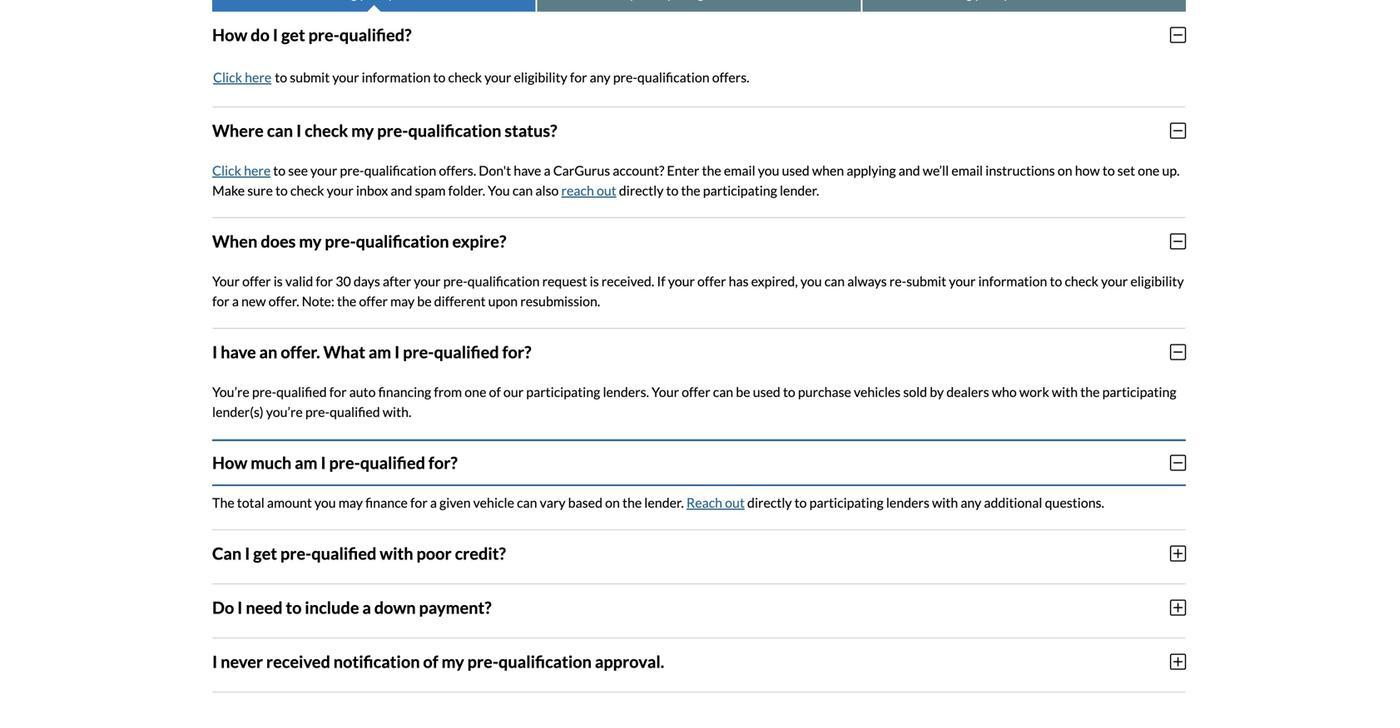 Task type: describe. For each thing, give the bounding box(es) containing it.
qualification inside to see your pre-qualification offers. don't have a cargurus account? enter the email you used when applying and we'll email instructions on how to set one up. make sure to check your inbox and spam folder. you can also
[[364, 162, 437, 178]]

minus square image for where can i check my pre-qualification status?
[[1171, 121, 1187, 140]]

can inside your offer is valid for 30 days after your pre-qualification request is received. if your offer has expired, you can always re-submit your information to check your eligibility for a new offer. note: the offer may be different upon resubmission.
[[825, 273, 845, 289]]

pre- inside to see your pre-qualification offers. don't have a cargurus account? enter the email you used when applying and we'll email instructions on how to set one up. make sure to check your inbox and spam folder. you can also
[[340, 162, 364, 178]]

the inside you're pre-qualified for auto financing from one of our participating lenders. your offer can be used to purchase vehicles sold by dealers who work with the participating lender(s) you're pre-qualified with.
[[1081, 384, 1100, 400]]

getting pre-qualified tab panel
[[212, 11, 1187, 705]]

1 vertical spatial on
[[605, 494, 620, 511]]

who
[[992, 384, 1017, 400]]

qualification inside button
[[499, 652, 592, 672]]

include
[[305, 598, 359, 618]]

inbox
[[356, 182, 388, 198]]

dealers
[[947, 384, 990, 400]]

for inside you're pre-qualified for auto financing from one of our participating lenders. your offer can be used to purchase vehicles sold by dealers who work with the participating lender(s) you're pre-qualified with.
[[330, 384, 347, 400]]

where can i check my pre-qualification status?
[[212, 121, 558, 141]]

vehicle
[[474, 494, 515, 511]]

instructions
[[986, 162, 1056, 178]]

reach
[[687, 494, 723, 511]]

received.
[[602, 273, 655, 289]]

when does my pre-qualification expire?
[[212, 231, 507, 251]]

the inside to see your pre-qualification offers. don't have a cargurus account? enter the email you used when applying and we'll email instructions on how to set one up. make sure to check your inbox and spam folder. you can also
[[702, 162, 722, 178]]

can inside you're pre-qualified for auto financing from one of our participating lenders. your offer can be used to purchase vehicles sold by dealers who work with the participating lender(s) you're pre-qualified with.
[[713, 384, 734, 400]]

i inside button
[[237, 598, 243, 618]]

pre- inside where can i check my pre-qualification status? dropdown button
[[377, 121, 408, 141]]

additional
[[985, 494, 1043, 511]]

can
[[212, 544, 242, 564]]

minus square image for how much am i pre-qualified for?
[[1171, 454, 1187, 472]]

lenders
[[887, 494, 930, 511]]

where can i check my pre-qualification status? button
[[212, 107, 1187, 154]]

offer left "has"
[[698, 273, 727, 289]]

days
[[354, 273, 380, 289]]

do i need to include a down payment?
[[212, 598, 492, 618]]

need
[[246, 598, 283, 618]]

click here button
[[212, 65, 272, 90]]

offer up new
[[242, 273, 271, 289]]

make
[[212, 182, 245, 198]]

sold
[[904, 384, 928, 400]]

am inside how much am i pre-qualified for? dropdown button
[[295, 453, 318, 473]]

the down enter
[[681, 182, 701, 198]]

to inside your offer is valid for 30 days after your pre-qualification request is received. if your offer has expired, you can always re-submit your information to check your eligibility for a new offer. note: the offer may be different upon resubmission.
[[1050, 273, 1063, 289]]

never
[[221, 652, 263, 672]]

how do i get pre-qualified?
[[212, 25, 412, 45]]

reach out link
[[562, 182, 617, 198]]

approval.
[[595, 652, 665, 672]]

1 vertical spatial directly
[[748, 494, 792, 511]]

do
[[212, 598, 234, 618]]

sure
[[247, 182, 273, 198]]

1 horizontal spatial any
[[961, 494, 982, 511]]

pre- inside your offer is valid for 30 days after your pre-qualification request is received. if your offer has expired, you can always re-submit your information to check your eligibility for a new offer. note: the offer may be different upon resubmission.
[[443, 273, 468, 289]]

i have an offer. what am i pre-qualified for?
[[212, 342, 532, 362]]

my inside button
[[442, 652, 464, 672]]

pre- inside i have an offer. what am i pre-qualified for? dropdown button
[[403, 342, 434, 362]]

can i get pre-qualified with poor credit?
[[212, 544, 506, 564]]

am inside i have an offer. what am i pre-qualified for? dropdown button
[[369, 342, 391, 362]]

enter
[[667, 162, 700, 178]]

total
[[237, 494, 265, 511]]

account?
[[613, 162, 665, 178]]

how for how much am i pre-qualified for?
[[212, 453, 248, 473]]

with inside you're pre-qualified for auto financing from one of our participating lenders. your offer can be used to purchase vehicles sold by dealers who work with the participating lender(s) you're pre-qualified with.
[[1052, 384, 1078, 400]]

participating right our
[[526, 384, 601, 400]]

may inside your offer is valid for 30 days after your pre-qualification request is received. if your offer has expired, you can always re-submit your information to check your eligibility for a new offer. note: the offer may be different upon resubmission.
[[391, 293, 415, 309]]

0 vertical spatial eligibility
[[514, 69, 568, 85]]

financing
[[379, 384, 432, 400]]

spam
[[415, 182, 446, 198]]

to inside you're pre-qualified for auto financing from one of our participating lenders. your offer can be used to purchase vehicles sold by dealers who work with the participating lender(s) you're pre-qualified with.
[[784, 384, 796, 400]]

your inside you're pre-qualified for auto financing from one of our participating lenders. your offer can be used to purchase vehicles sold by dealers who work with the participating lender(s) you're pre-qualified with.
[[652, 384, 679, 400]]

here for click here
[[244, 162, 271, 178]]

qualified up you're
[[277, 384, 327, 400]]

0 vertical spatial directly
[[619, 182, 664, 198]]

i left never
[[212, 652, 218, 672]]

qualified inside dropdown button
[[434, 342, 499, 362]]

by
[[930, 384, 944, 400]]

has
[[729, 273, 749, 289]]

poor
[[417, 544, 452, 564]]

0 horizontal spatial out
[[597, 182, 617, 198]]

offer. inside your offer is valid for 30 days after your pre-qualification request is received. if your offer has expired, you can always re-submit your information to check your eligibility for a new offer. note: the offer may be different upon resubmission.
[[269, 293, 299, 309]]

with.
[[383, 404, 412, 420]]

1 is from the left
[[274, 273, 283, 289]]

see
[[288, 162, 308, 178]]

with inside button
[[380, 544, 414, 564]]

to see your pre-qualification offers. don't have a cargurus account? enter the email you used when applying and we'll email instructions on how to set one up. make sure to check your inbox and spam folder. you can also
[[212, 162, 1180, 198]]

i up see
[[296, 121, 302, 141]]

information inside your offer is valid for 30 days after your pre-qualification request is received. if your offer has expired, you can always re-submit your information to check your eligibility for a new offer. note: the offer may be different upon resubmission.
[[979, 273, 1048, 289]]

do i need to include a down payment? button
[[212, 584, 1187, 631]]

here for click here to submit your information to check your eligibility for any pre-qualification offers.
[[245, 69, 272, 85]]

questions.
[[1046, 494, 1105, 511]]

how much am i pre-qualified for? button
[[212, 439, 1187, 486]]

up.
[[1163, 162, 1180, 178]]

can inside to see your pre-qualification offers. don't have a cargurus account? enter the email you used when applying and we'll email instructions on how to set one up. make sure to check your inbox and spam folder. you can also
[[513, 182, 533, 198]]

plus square image for i never received notification of my pre-qualification approval.
[[1171, 653, 1187, 671]]

lenders.
[[603, 384, 649, 400]]

2 email from the left
[[952, 162, 984, 178]]

note:
[[302, 293, 335, 309]]

the total amount you may finance for a given vehicle can vary based on the lender. reach out directly to participating lenders with any additional questions.
[[212, 494, 1105, 511]]

the inside your offer is valid for 30 days after your pre-qualification request is received. if your offer has expired, you can always re-submit your information to check your eligibility for a new offer. note: the offer may be different upon resubmission.
[[337, 293, 357, 309]]

work
[[1020, 384, 1050, 400]]

frequently asked questions tab list
[[212, 0, 1187, 11]]

our
[[504, 384, 524, 400]]

the
[[212, 494, 235, 511]]

cargurus
[[553, 162, 610, 178]]

click here link
[[212, 162, 271, 178]]

finance
[[366, 494, 408, 511]]

i have an offer. what am i pre-qualified for? button
[[212, 329, 1187, 375]]

0 horizontal spatial and
[[391, 182, 412, 198]]

1 vertical spatial with
[[933, 494, 959, 511]]

offer down days
[[359, 293, 388, 309]]

i up you're
[[212, 342, 218, 362]]

you're
[[266, 404, 303, 420]]

offers. inside to see your pre-qualification offers. don't have a cargurus account? enter the email you used when applying and we'll email instructions on how to set one up. make sure to check your inbox and spam folder. you can also
[[439, 162, 476, 178]]

new
[[241, 293, 266, 309]]

for? inside dropdown button
[[429, 453, 458, 473]]

1 vertical spatial out
[[725, 494, 745, 511]]

0 vertical spatial submit
[[290, 69, 330, 85]]

get inside dropdown button
[[281, 25, 305, 45]]

reach
[[562, 182, 594, 198]]

you inside to see your pre-qualification offers. don't have a cargurus account? enter the email you used when applying and we'll email instructions on how to set one up. make sure to check your inbox and spam folder. you can also
[[758, 162, 780, 178]]

offer inside you're pre-qualified for auto financing from one of our participating lenders. your offer can be used to purchase vehicles sold by dealers who work with the participating lender(s) you're pre-qualified with.
[[682, 384, 711, 400]]

a inside to see your pre-qualification offers. don't have a cargurus account? enter the email you used when applying and we'll email instructions on how to set one up. make sure to check your inbox and spam folder. you can also
[[544, 162, 551, 178]]

set
[[1118, 162, 1136, 178]]

0 horizontal spatial my
[[299, 231, 322, 251]]

payment?
[[419, 598, 492, 618]]

after
[[383, 273, 411, 289]]

one inside you're pre-qualified for auto financing from one of our participating lenders. your offer can be used to purchase vehicles sold by dealers who work with the participating lender(s) you're pre-qualified with.
[[465, 384, 487, 400]]

how
[[1076, 162, 1101, 178]]

vary
[[540, 494, 566, 511]]

your offer is valid for 30 days after your pre-qualification request is received. if your offer has expired, you can always re-submit your information to check your eligibility for a new offer. note: the offer may be different upon resubmission.
[[212, 273, 1185, 309]]

participating left lenders
[[810, 494, 884, 511]]

credit?
[[455, 544, 506, 564]]

does
[[261, 231, 296, 251]]



Task type: locate. For each thing, give the bounding box(es) containing it.
can i get pre-qualified with poor credit? button
[[212, 530, 1187, 577]]

based
[[568, 494, 603, 511]]

can inside where can i check my pre-qualification status? dropdown button
[[267, 121, 293, 141]]

lender(s)
[[212, 404, 264, 420]]

how inside how much am i pre-qualified for? dropdown button
[[212, 453, 248, 473]]

offer. down valid
[[269, 293, 299, 309]]

my right does
[[299, 231, 322, 251]]

submit right always
[[907, 273, 947, 289]]

0 vertical spatial how
[[212, 25, 248, 45]]

2 vertical spatial with
[[380, 544, 414, 564]]

i right do at top left
[[273, 25, 278, 45]]

am right much
[[295, 453, 318, 473]]

am
[[369, 342, 391, 362], [295, 453, 318, 473]]

2 is from the left
[[590, 273, 599, 289]]

1 vertical spatial your
[[652, 384, 679, 400]]

0 vertical spatial used
[[782, 162, 810, 178]]

0 vertical spatial lender.
[[780, 182, 820, 198]]

click up where
[[213, 69, 242, 85]]

your
[[212, 273, 240, 289], [652, 384, 679, 400]]

for? inside dropdown button
[[503, 342, 532, 362]]

have inside i have an offer. what am i pre-qualified for? dropdown button
[[221, 342, 256, 362]]

when
[[813, 162, 845, 178]]

used
[[782, 162, 810, 178], [753, 384, 781, 400]]

offers. down how do i get pre-qualified? dropdown button
[[713, 69, 750, 85]]

check inside dropdown button
[[305, 121, 348, 141]]

1 horizontal spatial get
[[281, 25, 305, 45]]

1 horizontal spatial you
[[758, 162, 780, 178]]

1 vertical spatial submit
[[907, 273, 947, 289]]

folder.
[[448, 182, 486, 198]]

my down payment?
[[442, 652, 464, 672]]

participating down minus square icon
[[1103, 384, 1177, 400]]

1 horizontal spatial and
[[899, 162, 921, 178]]

plus square image
[[1171, 599, 1187, 617]]

i right do
[[237, 598, 243, 618]]

when
[[212, 231, 258, 251]]

we'll
[[923, 162, 949, 178]]

different
[[434, 293, 486, 309]]

0 vertical spatial for?
[[503, 342, 532, 362]]

with left poor
[[380, 544, 414, 564]]

offer. inside dropdown button
[[281, 342, 320, 362]]

plus square image
[[1171, 544, 1187, 563], [1171, 653, 1187, 671]]

eligibility up status? on the top left of page
[[514, 69, 568, 85]]

1 vertical spatial am
[[295, 453, 318, 473]]

0 horizontal spatial submit
[[290, 69, 330, 85]]

click for click here to submit your information to check your eligibility for any pre-qualification offers.
[[213, 69, 242, 85]]

2 horizontal spatial you
[[801, 273, 822, 289]]

auto
[[349, 384, 376, 400]]

my up inbox
[[351, 121, 374, 141]]

0 vertical spatial of
[[489, 384, 501, 400]]

0 horizontal spatial be
[[417, 293, 432, 309]]

0 vertical spatial out
[[597, 182, 617, 198]]

submit inside your offer is valid for 30 days after your pre-qualification request is received. if your offer has expired, you can always re-submit your information to check your eligibility for a new offer. note: the offer may be different upon resubmission.
[[907, 273, 947, 289]]

offer
[[242, 273, 271, 289], [698, 273, 727, 289], [359, 293, 388, 309], [682, 384, 711, 400]]

minus square image for when does my pre-qualification expire?
[[1171, 232, 1187, 250]]

1 horizontal spatial am
[[369, 342, 391, 362]]

1 vertical spatial my
[[299, 231, 322, 251]]

1 vertical spatial information
[[979, 273, 1048, 289]]

minus square image
[[1171, 343, 1187, 361]]

qualified up "finance" on the left
[[360, 453, 425, 473]]

3 minus square image from the top
[[1171, 232, 1187, 250]]

from
[[434, 384, 462, 400]]

if
[[657, 273, 666, 289]]

1 vertical spatial click
[[212, 162, 241, 178]]

0 vertical spatial may
[[391, 293, 415, 309]]

0 horizontal spatial is
[[274, 273, 283, 289]]

an
[[259, 342, 278, 362]]

for?
[[503, 342, 532, 362], [429, 453, 458, 473]]

have up also
[[514, 162, 542, 178]]

minus square image for how do i get pre-qualified?
[[1171, 26, 1187, 44]]

used left when
[[782, 162, 810, 178]]

is left valid
[[274, 273, 283, 289]]

1 horizontal spatial email
[[952, 162, 984, 178]]

0 vertical spatial here
[[245, 69, 272, 85]]

0 horizontal spatial have
[[221, 342, 256, 362]]

check inside your offer is valid for 30 days after your pre-qualification request is received. if your offer has expired, you can always re-submit your information to check your eligibility for a new offer. note: the offer may be different upon resubmission.
[[1065, 273, 1099, 289]]

plus square image inside "i never received notification of my pre-qualification approval." button
[[1171, 653, 1187, 671]]

0 vertical spatial plus square image
[[1171, 544, 1187, 563]]

1 email from the left
[[724, 162, 756, 178]]

0 vertical spatial information
[[362, 69, 431, 85]]

on
[[1058, 162, 1073, 178], [605, 494, 620, 511]]

1 minus square image from the top
[[1171, 26, 1187, 44]]

eligibility up minus square icon
[[1131, 273, 1185, 289]]

0 vertical spatial your
[[212, 273, 240, 289]]

1 how from the top
[[212, 25, 248, 45]]

pre- inside 'can i get pre-qualified with poor credit?' button
[[281, 544, 312, 564]]

with right lenders
[[933, 494, 959, 511]]

plus square image for can i get pre-qualified with poor credit?
[[1171, 544, 1187, 563]]

0 horizontal spatial on
[[605, 494, 620, 511]]

get right do at top left
[[281, 25, 305, 45]]

may left "finance" on the left
[[339, 494, 363, 511]]

2 horizontal spatial with
[[1052, 384, 1078, 400]]

2 plus square image from the top
[[1171, 653, 1187, 671]]

1 horizontal spatial on
[[1058, 162, 1073, 178]]

1 horizontal spatial may
[[391, 293, 415, 309]]

get right can
[[253, 544, 277, 564]]

2 horizontal spatial my
[[442, 652, 464, 672]]

0 vertical spatial on
[[1058, 162, 1073, 178]]

amount
[[267, 494, 312, 511]]

1 horizontal spatial used
[[782, 162, 810, 178]]

qualified up from
[[434, 342, 499, 362]]

pre-
[[309, 25, 340, 45], [613, 69, 638, 85], [377, 121, 408, 141], [340, 162, 364, 178], [325, 231, 356, 251], [443, 273, 468, 289], [403, 342, 434, 362], [252, 384, 277, 400], [305, 404, 330, 420], [329, 453, 360, 473], [281, 544, 312, 564], [468, 652, 499, 672]]

upon
[[488, 293, 518, 309]]

1 horizontal spatial eligibility
[[1131, 273, 1185, 289]]

0 horizontal spatial any
[[590, 69, 611, 85]]

0 vertical spatial my
[[351, 121, 374, 141]]

of inside button
[[423, 652, 439, 672]]

how left do at top left
[[212, 25, 248, 45]]

lender. left reach
[[645, 494, 684, 511]]

applying
[[847, 162, 896, 178]]

one left up.
[[1138, 162, 1160, 178]]

you inside your offer is valid for 30 days after your pre-qualification request is received. if your offer has expired, you can always re-submit your information to check your eligibility for a new offer. note: the offer may be different upon resubmission.
[[801, 273, 822, 289]]

used left purchase
[[753, 384, 781, 400]]

0 horizontal spatial lender.
[[645, 494, 684, 511]]

your right lenders.
[[652, 384, 679, 400]]

lender.
[[780, 182, 820, 198], [645, 494, 684, 511]]

can left vary
[[517, 494, 538, 511]]

offer. right an
[[281, 342, 320, 362]]

1 vertical spatial have
[[221, 342, 256, 362]]

1 vertical spatial of
[[423, 652, 439, 672]]

click here to submit your information to check your eligibility for any pre-qualification offers.
[[213, 69, 750, 85]]

the right work
[[1081, 384, 1100, 400]]

can right where
[[267, 121, 293, 141]]

click for click here
[[212, 162, 241, 178]]

get inside button
[[253, 544, 277, 564]]

email up reach out directly to the participating lender.
[[724, 162, 756, 178]]

is right request in the top of the page
[[590, 273, 599, 289]]

reach out link
[[687, 494, 745, 511]]

qualified down the auto at the left bottom of the page
[[330, 404, 380, 420]]

1 horizontal spatial one
[[1138, 162, 1160, 178]]

0 vertical spatial click
[[213, 69, 242, 85]]

pre- inside how much am i pre-qualified for? dropdown button
[[329, 453, 360, 473]]

what
[[323, 342, 366, 362]]

expire?
[[453, 231, 507, 251]]

status?
[[505, 121, 558, 141]]

minus square image inside when does my pre-qualification expire? dropdown button
[[1171, 232, 1187, 250]]

offers. up folder.
[[439, 162, 476, 178]]

1 horizontal spatial have
[[514, 162, 542, 178]]

1 horizontal spatial is
[[590, 273, 599, 289]]

1 vertical spatial any
[[961, 494, 982, 511]]

submit down how do i get pre-qualified?
[[290, 69, 330, 85]]

0 horizontal spatial with
[[380, 544, 414, 564]]

minus square image inside how do i get pre-qualified? dropdown button
[[1171, 26, 1187, 44]]

minus square image inside how much am i pre-qualified for? dropdown button
[[1171, 454, 1187, 472]]

reach out directly to the participating lender.
[[562, 182, 820, 198]]

my
[[351, 121, 374, 141], [299, 231, 322, 251], [442, 652, 464, 672]]

have inside to see your pre-qualification offers. don't have a cargurus account? enter the email you used when applying and we'll email instructions on how to set one up. make sure to check your inbox and spam folder. you can also
[[514, 162, 542, 178]]

1 horizontal spatial submit
[[907, 273, 947, 289]]

0 vertical spatial any
[[590, 69, 611, 85]]

a left given
[[430, 494, 437, 511]]

check inside to see your pre-qualification offers. don't have a cargurus account? enter the email you used when applying and we'll email instructions on how to set one up. make sure to check your inbox and spam folder. you can also
[[291, 182, 324, 198]]

on left how
[[1058, 162, 1073, 178]]

one
[[1138, 162, 1160, 178], [465, 384, 487, 400]]

how for how do i get pre-qualified?
[[212, 25, 248, 45]]

1 vertical spatial get
[[253, 544, 277, 564]]

on right based
[[605, 494, 620, 511]]

how do i get pre-qualified? button
[[212, 11, 1187, 58]]

0 horizontal spatial am
[[295, 453, 318, 473]]

0 vertical spatial be
[[417, 293, 432, 309]]

2 minus square image from the top
[[1171, 121, 1187, 140]]

qualified inside button
[[312, 544, 377, 564]]

you right expired,
[[801, 273, 822, 289]]

1 horizontal spatial directly
[[748, 494, 792, 511]]

your
[[333, 69, 359, 85], [485, 69, 512, 85], [311, 162, 337, 178], [327, 182, 354, 198], [414, 273, 441, 289], [668, 273, 695, 289], [949, 273, 976, 289], [1102, 273, 1129, 289]]

1 horizontal spatial your
[[652, 384, 679, 400]]

plus square image up plus square icon
[[1171, 544, 1187, 563]]

can down i have an offer. what am i pre-qualified for? dropdown button
[[713, 384, 734, 400]]

email right we'll
[[952, 162, 984, 178]]

pre- inside when does my pre-qualification expire? dropdown button
[[325, 231, 356, 251]]

here up sure
[[244, 162, 271, 178]]

1 vertical spatial here
[[244, 162, 271, 178]]

on inside to see your pre-qualification offers. don't have a cargurus account? enter the email you used when applying and we'll email instructions on how to set one up. make sure to check your inbox and spam folder. you can also
[[1058, 162, 1073, 178]]

and left we'll
[[899, 162, 921, 178]]

participating up when does my pre-qualification expire? dropdown button
[[703, 182, 778, 198]]

to inside button
[[286, 598, 302, 618]]

how much am i pre-qualified for?
[[212, 453, 458, 473]]

of
[[489, 384, 501, 400], [423, 652, 439, 672]]

eligibility
[[514, 69, 568, 85], [1131, 273, 1185, 289]]

0 horizontal spatial your
[[212, 273, 240, 289]]

be down i have an offer. what am i pre-qualified for? dropdown button
[[736, 384, 751, 400]]

have
[[514, 162, 542, 178], [221, 342, 256, 362]]

used inside you're pre-qualified for auto financing from one of our participating lenders. your offer can be used to purchase vehicles sold by dealers who work with the participating lender(s) you're pre-qualified with.
[[753, 384, 781, 400]]

and
[[899, 162, 921, 178], [391, 182, 412, 198]]

one inside to see your pre-qualification offers. don't have a cargurus account? enter the email you used when applying and we'll email instructions on how to set one up. make sure to check your inbox and spam folder. you can also
[[1138, 162, 1160, 178]]

down
[[374, 598, 416, 618]]

i right can
[[245, 544, 250, 564]]

for
[[570, 69, 588, 85], [316, 273, 333, 289], [212, 293, 230, 309], [330, 384, 347, 400], [411, 494, 428, 511]]

can left always
[[825, 273, 845, 289]]

the down 30 at the top left
[[337, 293, 357, 309]]

don't
[[479, 162, 511, 178]]

the right enter
[[702, 162, 722, 178]]

information
[[362, 69, 431, 85], [979, 273, 1048, 289]]

with right work
[[1052, 384, 1078, 400]]

of right notification
[[423, 652, 439, 672]]

a left new
[[232, 293, 239, 309]]

0 horizontal spatial you
[[315, 494, 336, 511]]

0 horizontal spatial offers.
[[439, 162, 476, 178]]

1 horizontal spatial my
[[351, 121, 374, 141]]

0 horizontal spatial get
[[253, 544, 277, 564]]

i up financing
[[395, 342, 400, 362]]

1 vertical spatial one
[[465, 384, 487, 400]]

0 vertical spatial am
[[369, 342, 391, 362]]

4 minus square image from the top
[[1171, 454, 1187, 472]]

of left our
[[489, 384, 501, 400]]

and left spam
[[391, 182, 412, 198]]

1 horizontal spatial with
[[933, 494, 959, 511]]

also
[[536, 182, 559, 198]]

directly
[[619, 182, 664, 198], [748, 494, 792, 511]]

how up the
[[212, 453, 248, 473]]

may down after
[[391, 293, 415, 309]]

1 horizontal spatial be
[[736, 384, 751, 400]]

qualified
[[434, 342, 499, 362], [277, 384, 327, 400], [330, 404, 380, 420], [360, 453, 425, 473], [312, 544, 377, 564]]

received
[[266, 652, 330, 672]]

you left when
[[758, 162, 780, 178]]

one right from
[[465, 384, 487, 400]]

your inside your offer is valid for 30 days after your pre-qualification request is received. if your offer has expired, you can always re-submit your information to check your eligibility for a new offer. note: the offer may be different upon resubmission.
[[212, 273, 240, 289]]

vehicles
[[854, 384, 901, 400]]

click up make
[[212, 162, 241, 178]]

0 horizontal spatial directly
[[619, 182, 664, 198]]

for? up given
[[429, 453, 458, 473]]

1 vertical spatial used
[[753, 384, 781, 400]]

valid
[[285, 273, 313, 289]]

1 vertical spatial may
[[339, 494, 363, 511]]

out
[[597, 182, 617, 198], [725, 494, 745, 511]]

0 horizontal spatial eligibility
[[514, 69, 568, 85]]

0 vertical spatial have
[[514, 162, 542, 178]]

eligibility inside your offer is valid for 30 days after your pre-qualification request is received. if your offer has expired, you can always re-submit your information to check your eligibility for a new offer. note: the offer may be different upon resubmission.
[[1131, 273, 1185, 289]]

offers.
[[713, 69, 750, 85], [439, 162, 476, 178]]

0 vertical spatial and
[[899, 162, 921, 178]]

qualified inside dropdown button
[[360, 453, 425, 473]]

email
[[724, 162, 756, 178], [952, 162, 984, 178]]

with
[[1052, 384, 1078, 400], [933, 494, 959, 511], [380, 544, 414, 564]]

directly down account?
[[619, 182, 664, 198]]

where
[[212, 121, 264, 141]]

0 horizontal spatial email
[[724, 162, 756, 178]]

qualified up 'do i need to include a down payment?'
[[312, 544, 377, 564]]

qualification inside your offer is valid for 30 days after your pre-qualification request is received. if your offer has expired, you can always re-submit your information to check your eligibility for a new offer. note: the offer may be different upon resubmission.
[[468, 273, 540, 289]]

0 horizontal spatial one
[[465, 384, 487, 400]]

0 horizontal spatial may
[[339, 494, 363, 511]]

given
[[440, 494, 471, 511]]

i right much
[[321, 453, 326, 473]]

be left different
[[417, 293, 432, 309]]

lender. down when
[[780, 182, 820, 198]]

1 plus square image from the top
[[1171, 544, 1187, 563]]

of inside you're pre-qualified for auto financing from one of our participating lenders. your offer can be used to purchase vehicles sold by dealers who work with the participating lender(s) you're pre-qualified with.
[[489, 384, 501, 400]]

minus square image inside where can i check my pre-qualification status? dropdown button
[[1171, 121, 1187, 140]]

pre- inside "i never received notification of my pre-qualification approval." button
[[468, 652, 499, 672]]

click here
[[212, 162, 271, 178]]

you
[[488, 182, 510, 198]]

0 vertical spatial you
[[758, 162, 780, 178]]

the
[[702, 162, 722, 178], [681, 182, 701, 198], [337, 293, 357, 309], [1081, 384, 1100, 400], [623, 494, 642, 511]]

1 vertical spatial plus square image
[[1171, 653, 1187, 671]]

30
[[336, 273, 351, 289]]

have left an
[[221, 342, 256, 362]]

when does my pre-qualification expire? button
[[212, 218, 1187, 265]]

qualification
[[638, 69, 710, 85], [408, 121, 502, 141], [364, 162, 437, 178], [356, 231, 449, 251], [468, 273, 540, 289], [499, 652, 592, 672]]

be inside you're pre-qualified for auto financing from one of our participating lenders. your offer can be used to purchase vehicles sold by dealers who work with the participating lender(s) you're pre-qualified with.
[[736, 384, 751, 400]]

1 vertical spatial how
[[212, 453, 248, 473]]

0 vertical spatial get
[[281, 25, 305, 45]]

1 horizontal spatial out
[[725, 494, 745, 511]]

any
[[590, 69, 611, 85], [961, 494, 982, 511]]

can right "you"
[[513, 182, 533, 198]]

for? up our
[[503, 342, 532, 362]]

your down when
[[212, 273, 240, 289]]

you right amount
[[315, 494, 336, 511]]

i never received notification of my pre-qualification approval. button
[[212, 638, 1187, 685]]

may
[[391, 293, 415, 309], [339, 494, 363, 511]]

0 horizontal spatial for?
[[429, 453, 458, 473]]

here down do at top left
[[245, 69, 272, 85]]

offer down i have an offer. what am i pre-qualified for? dropdown button
[[682, 384, 711, 400]]

qualified?
[[340, 25, 412, 45]]

1 vertical spatial offer.
[[281, 342, 320, 362]]

the right based
[[623, 494, 642, 511]]

pre- inside how do i get pre-qualified? dropdown button
[[309, 25, 340, 45]]

0 horizontal spatial information
[[362, 69, 431, 85]]

a left down
[[363, 598, 371, 618]]

1 vertical spatial and
[[391, 182, 412, 198]]

2 vertical spatial my
[[442, 652, 464, 672]]

resubmission.
[[521, 293, 601, 309]]

1 horizontal spatial information
[[979, 273, 1048, 289]]

used inside to see your pre-qualification offers. don't have a cargurus account? enter the email you used when applying and we'll email instructions on how to set one up. make sure to check your inbox and spam folder. you can also
[[782, 162, 810, 178]]

be inside your offer is valid for 30 days after your pre-qualification request is received. if your offer has expired, you can always re-submit your information to check your eligibility for a new offer. note: the offer may be different upon resubmission.
[[417, 293, 432, 309]]

1 horizontal spatial of
[[489, 384, 501, 400]]

1 horizontal spatial offers.
[[713, 69, 750, 85]]

a up also
[[544, 162, 551, 178]]

2 vertical spatial you
[[315, 494, 336, 511]]

2 how from the top
[[212, 453, 248, 473]]

0 horizontal spatial of
[[423, 652, 439, 672]]

1 vertical spatial you
[[801, 273, 822, 289]]

a inside button
[[363, 598, 371, 618]]

notification
[[334, 652, 420, 672]]

plus square image down plus square icon
[[1171, 653, 1187, 671]]

1 vertical spatial for?
[[429, 453, 458, 473]]

am right what
[[369, 342, 391, 362]]

request
[[543, 273, 587, 289]]

minus square image
[[1171, 26, 1187, 44], [1171, 121, 1187, 140], [1171, 232, 1187, 250], [1171, 454, 1187, 472]]

i never received notification of my pre-qualification approval.
[[212, 652, 665, 672]]

how inside how do i get pre-qualified? dropdown button
[[212, 25, 248, 45]]

directly right reach out link at bottom
[[748, 494, 792, 511]]

is
[[274, 273, 283, 289], [590, 273, 599, 289]]

0 vertical spatial offers.
[[713, 69, 750, 85]]

plus square image inside 'can i get pre-qualified with poor credit?' button
[[1171, 544, 1187, 563]]

a inside your offer is valid for 30 days after your pre-qualification request is received. if your offer has expired, you can always re-submit your information to check your eligibility for a new offer. note: the offer may be different upon resubmission.
[[232, 293, 239, 309]]

expired,
[[752, 273, 798, 289]]



Task type: vqa. For each thing, say whether or not it's contained in the screenshot.
the bottommost Ferry,
no



